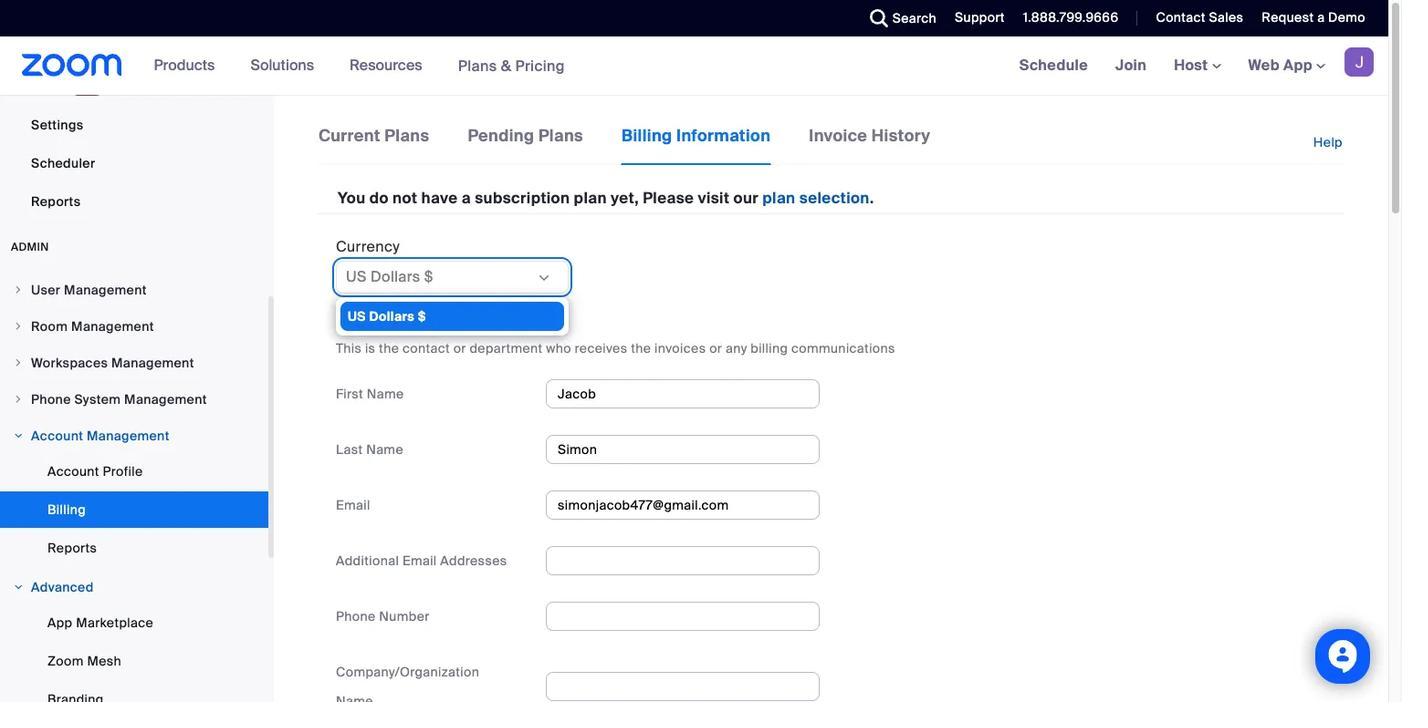 Task type: describe. For each thing, give the bounding box(es) containing it.
1.888.799.9666
[[1023, 9, 1119, 26]]

&
[[501, 56, 511, 75]]

account for account profile
[[47, 464, 99, 480]]

history
[[872, 125, 930, 147]]

company/organization
[[336, 664, 479, 681]]

schedule link
[[1006, 37, 1102, 95]]

products
[[154, 56, 215, 75]]

us dollars $ inside us dollars $ dropdown button
[[346, 267, 433, 287]]

name for first name
[[367, 386, 404, 402]]

scheduler
[[31, 155, 95, 172]]

admin menu menu
[[0, 273, 268, 703]]

who
[[546, 340, 571, 357]]

is
[[365, 340, 376, 357]]

billing for contact
[[336, 312, 381, 331]]

demo
[[1328, 9, 1366, 26]]

2 plan from the left
[[762, 188, 796, 208]]

billing information
[[622, 125, 771, 147]]

user
[[31, 282, 61, 298]]

resources
[[350, 56, 422, 75]]

resources button
[[350, 37, 431, 95]]

admin
[[11, 240, 49, 255]]

right image for user
[[13, 285, 24, 296]]

account management menu item
[[0, 419, 268, 454]]

plans inside product information navigation
[[458, 56, 497, 75]]

user management
[[31, 282, 147, 298]]

product information navigation
[[140, 37, 579, 96]]

clips
[[31, 79, 63, 95]]

account profile link
[[0, 454, 268, 490]]

us inside list box
[[348, 308, 366, 325]]

right image
[[13, 431, 24, 442]]

advanced menu
[[0, 605, 268, 703]]

2 or from the left
[[709, 340, 722, 357]]

solutions button
[[250, 37, 322, 95]]

account for account management
[[31, 428, 83, 445]]

contact sales
[[1156, 9, 1244, 26]]

2 reports link from the top
[[0, 530, 268, 567]]

zoom mesh
[[47, 654, 121, 670]]

search
[[892, 10, 937, 26]]

request a demo
[[1262, 9, 1366, 26]]

scheduler link
[[0, 145, 268, 182]]

you do not have a subscription plan yet, please visit our plan selection .
[[338, 188, 874, 208]]

invoice history link
[[808, 124, 931, 163]]

main content main content
[[274, 95, 1388, 703]]

1 reports link from the top
[[0, 183, 268, 220]]

receives
[[575, 340, 628, 357]]

meetings navigation
[[1006, 37, 1388, 96]]

current
[[319, 125, 380, 147]]

zoom logo image
[[22, 54, 122, 77]]

last
[[336, 442, 363, 458]]

app inside advanced menu
[[47, 615, 72, 632]]

last name
[[336, 442, 403, 458]]

account management menu
[[0, 454, 268, 569]]

invoice history
[[809, 125, 930, 147]]

us dollars $ inside the us dollars $ list box
[[348, 308, 426, 325]]

management for room management
[[71, 319, 154, 335]]

communications
[[791, 340, 895, 357]]

user management menu item
[[0, 273, 268, 308]]

number
[[379, 609, 430, 625]]

request
[[1262, 9, 1314, 26]]

zoom mesh link
[[0, 644, 268, 680]]

right image for phone
[[13, 394, 24, 405]]

us inside dropdown button
[[346, 267, 367, 287]]

pending plans
[[468, 125, 583, 147]]

right image inside advanced menu item
[[13, 582, 24, 593]]

billing contact this is the contact or department who receives the invoices or any billing communications
[[336, 312, 895, 357]]

1 vertical spatial email
[[402, 553, 437, 569]]

advanced
[[31, 580, 94, 596]]

please
[[643, 188, 694, 208]]

phone for phone system management
[[31, 392, 71, 408]]

workspaces management
[[31, 355, 194, 372]]

workspaces
[[31, 355, 108, 372]]

products button
[[154, 37, 223, 95]]

web
[[1248, 56, 1280, 75]]

join
[[1115, 56, 1147, 75]]

help
[[1313, 134, 1343, 151]]

plan selection link
[[762, 188, 870, 208]]

visit
[[698, 188, 730, 208]]

this
[[336, 340, 362, 357]]

dollars inside dropdown button
[[371, 267, 420, 287]]

billing
[[751, 340, 788, 357]]

reports for 2nd reports link from the bottom of the side navigation navigation
[[31, 194, 81, 210]]

phone system management
[[31, 392, 207, 408]]

invoices
[[655, 340, 706, 357]]

dollars inside list box
[[369, 308, 415, 325]]

right image for workspaces
[[13, 358, 24, 369]]

app inside the meetings navigation
[[1283, 56, 1313, 75]]

phone number
[[336, 609, 430, 625]]

contact
[[403, 340, 450, 357]]

selection
[[799, 188, 870, 208]]

marketplace
[[76, 615, 153, 632]]

contact inside billing contact this is the contact or department who receives the invoices or any billing communications
[[385, 312, 443, 331]]

us dollars $ list box
[[340, 302, 564, 331]]

host button
[[1174, 56, 1221, 75]]

workspaces management menu item
[[0, 346, 268, 381]]

invoice
[[809, 125, 867, 147]]



Task type: vqa. For each thing, say whether or not it's contained in the screenshot.
second right image from the bottom of the the Admin Menu menu
yes



Task type: locate. For each thing, give the bounding box(es) containing it.
account down account management
[[47, 464, 99, 480]]

1 vertical spatial reports link
[[0, 530, 268, 567]]

0 vertical spatial contact
[[1156, 9, 1206, 26]]

plans for pending plans
[[538, 125, 583, 147]]

help link
[[1313, 124, 1345, 162]]

host
[[1174, 56, 1212, 75]]

0 vertical spatial reports link
[[0, 183, 268, 220]]

name
[[367, 386, 404, 402], [366, 442, 403, 458], [336, 694, 373, 703]]

yet,
[[611, 188, 639, 208]]

reports inside personal menu menu
[[31, 194, 81, 210]]

clips link
[[0, 68, 268, 105]]

contact sales link
[[1142, 0, 1248, 37], [1156, 9, 1244, 26]]

contact left sales
[[1156, 9, 1206, 26]]

2 vertical spatial billing
[[47, 502, 86, 518]]

account inside account profile link
[[47, 464, 99, 480]]

right image for room
[[13, 321, 24, 332]]

room
[[31, 319, 68, 335]]

room management
[[31, 319, 154, 335]]

1 the from the left
[[379, 340, 399, 357]]

1 vertical spatial billing
[[336, 312, 381, 331]]

name down company/organization
[[336, 694, 373, 703]]

plans right pending
[[538, 125, 583, 147]]

billing inside billing contact this is the contact or department who receives the invoices or any billing communications
[[336, 312, 381, 331]]

have
[[421, 188, 458, 208]]

None text field
[[546, 380, 820, 409], [546, 435, 820, 465], [546, 491, 820, 520], [546, 547, 820, 576], [546, 602, 820, 632], [546, 380, 820, 409], [546, 435, 820, 465], [546, 491, 820, 520], [546, 547, 820, 576], [546, 602, 820, 632]]

right image up right image
[[13, 394, 24, 405]]

a
[[1317, 9, 1325, 26], [462, 188, 471, 208]]

any
[[726, 340, 747, 357]]

us up this
[[348, 308, 366, 325]]

app right web at right
[[1283, 56, 1313, 75]]

1 horizontal spatial plan
[[762, 188, 796, 208]]

zoom
[[47, 654, 84, 670]]

us dollars $ down currency
[[346, 267, 433, 287]]

0 vertical spatial billing
[[622, 125, 672, 147]]

1 vertical spatial us dollars $
[[348, 308, 426, 325]]

or
[[453, 340, 466, 357], [709, 340, 722, 357]]

reports down 'scheduler'
[[31, 194, 81, 210]]

0 horizontal spatial a
[[462, 188, 471, 208]]

$ inside dropdown button
[[424, 267, 433, 287]]

0 vertical spatial name
[[367, 386, 404, 402]]

support
[[955, 9, 1005, 26]]

a inside main content main content
[[462, 188, 471, 208]]

1 vertical spatial a
[[462, 188, 471, 208]]

0 horizontal spatial phone
[[31, 392, 71, 408]]

1 right image from the top
[[13, 285, 24, 296]]

addresses
[[440, 553, 507, 569]]

none text field inside main content main content
[[546, 673, 820, 702]]

the right is
[[379, 340, 399, 357]]

1 horizontal spatial or
[[709, 340, 722, 357]]

management for account management
[[87, 428, 170, 445]]

plans
[[458, 56, 497, 75], [385, 125, 429, 147], [538, 125, 583, 147]]

$ inside list box
[[418, 308, 426, 325]]

billing up please
[[622, 125, 672, 147]]

sales
[[1209, 9, 1244, 26]]

plan right our on the right top of the page
[[762, 188, 796, 208]]

plans & pricing link
[[458, 56, 565, 75], [458, 56, 565, 75]]

0 vertical spatial reports
[[31, 194, 81, 210]]

2 the from the left
[[631, 340, 651, 357]]

plans inside current plans link
[[385, 125, 429, 147]]

2 horizontal spatial plans
[[538, 125, 583, 147]]

right image left "workspaces"
[[13, 358, 24, 369]]

banner
[[0, 37, 1388, 96]]

you
[[338, 188, 366, 208]]

1 vertical spatial phone
[[336, 609, 376, 625]]

2 right image from the top
[[13, 321, 24, 332]]

1 vertical spatial reports
[[47, 540, 97, 557]]

a right have
[[462, 188, 471, 208]]

0 horizontal spatial contact
[[385, 312, 443, 331]]

our
[[733, 188, 759, 208]]

mesh
[[87, 654, 121, 670]]

request a demo link
[[1248, 0, 1388, 37], [1262, 9, 1366, 26]]

right image inside user management menu item
[[13, 285, 24, 296]]

0 vertical spatial phone
[[31, 392, 71, 408]]

0 vertical spatial dollars
[[371, 267, 420, 287]]

3 right image from the top
[[13, 358, 24, 369]]

phone down "workspaces"
[[31, 392, 71, 408]]

plan left yet,
[[574, 188, 607, 208]]

pending
[[468, 125, 534, 147]]

additional
[[336, 553, 399, 569]]

phone for phone number
[[336, 609, 376, 625]]

account
[[31, 428, 83, 445], [47, 464, 99, 480]]

0 vertical spatial a
[[1317, 9, 1325, 26]]

settings link
[[0, 107, 268, 143]]

phone inside main content main content
[[336, 609, 376, 625]]

name for company/organization name
[[336, 694, 373, 703]]

additional email addresses
[[336, 553, 507, 569]]

right image left advanced
[[13, 582, 24, 593]]

currency
[[336, 237, 400, 256]]

a left the demo
[[1317, 9, 1325, 26]]

0 vertical spatial account
[[31, 428, 83, 445]]

reports link down scheduler link
[[0, 183, 268, 220]]

room management menu item
[[0, 309, 268, 344]]

us dollars $ button
[[346, 266, 536, 288]]

1 horizontal spatial app
[[1283, 56, 1313, 75]]

banner containing products
[[0, 37, 1388, 96]]

profile
[[103, 464, 143, 480]]

0 horizontal spatial email
[[336, 497, 370, 514]]

1 horizontal spatial the
[[631, 340, 651, 357]]

us dollars $ up is
[[348, 308, 426, 325]]

pricing
[[515, 56, 565, 75]]

reports link down billing link at bottom
[[0, 530, 268, 567]]

management down room management menu item
[[111, 355, 194, 372]]

billing information link
[[621, 124, 772, 165]]

not
[[393, 188, 417, 208]]

0 vertical spatial email
[[336, 497, 370, 514]]

billing down the account profile
[[47, 502, 86, 518]]

None text field
[[546, 673, 820, 702]]

first name
[[336, 386, 404, 402]]

personal menu menu
[[0, 0, 268, 222]]

1.888.799.9666 button
[[1009, 0, 1123, 37], [1023, 9, 1119, 26]]

management for workspaces management
[[111, 355, 194, 372]]

1 plan from the left
[[574, 188, 607, 208]]

reports up advanced
[[47, 540, 97, 557]]

contact
[[1156, 9, 1206, 26], [385, 312, 443, 331]]

account management
[[31, 428, 170, 445]]

support link
[[941, 0, 1009, 37], [955, 9, 1005, 26]]

1 vertical spatial app
[[47, 615, 72, 632]]

dollars down currency
[[371, 267, 420, 287]]

right image inside phone system management menu item
[[13, 394, 24, 405]]

5 right image from the top
[[13, 582, 24, 593]]

account inside account management menu item
[[31, 428, 83, 445]]

billing up this
[[336, 312, 381, 331]]

app down advanced
[[47, 615, 72, 632]]

1 vertical spatial dollars
[[369, 308, 415, 325]]

phone inside menu item
[[31, 392, 71, 408]]

0 horizontal spatial the
[[379, 340, 399, 357]]

contact up the contact
[[385, 312, 443, 331]]

2 horizontal spatial billing
[[622, 125, 672, 147]]

account profile
[[47, 464, 143, 480]]

1 horizontal spatial email
[[402, 553, 437, 569]]

phone system management menu item
[[0, 382, 268, 417]]

1 horizontal spatial plans
[[458, 56, 497, 75]]

billing
[[622, 125, 672, 147], [336, 312, 381, 331], [47, 502, 86, 518]]

$ up the us dollars $ list box
[[424, 267, 433, 287]]

0 vertical spatial $
[[424, 267, 433, 287]]

right image inside 'workspaces management' menu item
[[13, 358, 24, 369]]

billing for information
[[622, 125, 672, 147]]

0 horizontal spatial or
[[453, 340, 466, 357]]

department
[[470, 340, 543, 357]]

0 vertical spatial app
[[1283, 56, 1313, 75]]

1 horizontal spatial contact
[[1156, 9, 1206, 26]]

1 vertical spatial $
[[418, 308, 426, 325]]

0 vertical spatial us dollars $
[[346, 267, 433, 287]]

subscription
[[475, 188, 570, 208]]

the left invoices
[[631, 340, 651, 357]]

1 horizontal spatial a
[[1317, 9, 1325, 26]]

1 horizontal spatial billing
[[336, 312, 381, 331]]

management up workspaces management
[[71, 319, 154, 335]]

name right last
[[366, 442, 403, 458]]

management down 'workspaces management' menu item
[[124, 392, 207, 408]]

email right additional
[[402, 553, 437, 569]]

web app
[[1248, 56, 1313, 75]]

0 horizontal spatial plans
[[385, 125, 429, 147]]

management up profile at the left bottom of the page
[[87, 428, 170, 445]]

reports for 1st reports link from the bottom
[[47, 540, 97, 557]]

1 vertical spatial account
[[47, 464, 99, 480]]

1 vertical spatial us
[[348, 308, 366, 325]]

app
[[1283, 56, 1313, 75], [47, 615, 72, 632]]

web app button
[[1248, 56, 1325, 75]]

search button
[[856, 0, 941, 37]]

plans right the current
[[385, 125, 429, 147]]

1 horizontal spatial phone
[[336, 609, 376, 625]]

0 horizontal spatial app
[[47, 615, 72, 632]]

email down last
[[336, 497, 370, 514]]

pending plans link
[[467, 124, 584, 163]]

billing inside account management menu
[[47, 502, 86, 518]]

4 right image from the top
[[13, 394, 24, 405]]

join link
[[1102, 37, 1160, 95]]

right image inside room management menu item
[[13, 321, 24, 332]]

1 or from the left
[[453, 340, 466, 357]]

right image left room
[[13, 321, 24, 332]]

name for last name
[[366, 442, 403, 458]]

plans & pricing
[[458, 56, 565, 75]]

0 horizontal spatial plan
[[574, 188, 607, 208]]

name inside company/organization name
[[336, 694, 373, 703]]

first
[[336, 386, 363, 402]]

0 horizontal spatial billing
[[47, 502, 86, 518]]

reports inside account management menu
[[47, 540, 97, 557]]

app marketplace link
[[0, 605, 268, 642]]

plans left "&"
[[458, 56, 497, 75]]

account right right image
[[31, 428, 83, 445]]

phone left number at the bottom
[[336, 609, 376, 625]]

company/organization name
[[336, 664, 479, 703]]

current plans
[[319, 125, 429, 147]]

or left 'any'
[[709, 340, 722, 357]]

1 vertical spatial contact
[[385, 312, 443, 331]]

current plans link
[[318, 124, 430, 163]]

2 vertical spatial name
[[336, 694, 373, 703]]

right image left user
[[13, 285, 24, 296]]

.
[[870, 188, 874, 208]]

side navigation navigation
[[0, 0, 274, 703]]

name right the first
[[367, 386, 404, 402]]

billing link
[[0, 492, 268, 529]]

advanced menu item
[[0, 570, 268, 605]]

1 vertical spatial name
[[366, 442, 403, 458]]

$ up the contact
[[418, 308, 426, 325]]

plans inside pending plans link
[[538, 125, 583, 147]]

management up room management
[[64, 282, 147, 298]]

information
[[676, 125, 771, 147]]

system
[[74, 392, 121, 408]]

0 vertical spatial us
[[346, 267, 367, 287]]

or down the us dollars $ list box
[[453, 340, 466, 357]]

us down currency
[[346, 267, 367, 287]]

plans for current plans
[[385, 125, 429, 147]]

schedule
[[1019, 56, 1088, 75]]

app marketplace
[[47, 615, 153, 632]]

dollars up is
[[369, 308, 415, 325]]

$
[[424, 267, 433, 287], [418, 308, 426, 325]]

right image
[[13, 285, 24, 296], [13, 321, 24, 332], [13, 358, 24, 369], [13, 394, 24, 405], [13, 582, 24, 593]]

profile picture image
[[1345, 47, 1374, 77]]

management for user management
[[64, 282, 147, 298]]

hide options image
[[537, 271, 551, 286]]

settings
[[31, 117, 84, 133]]



